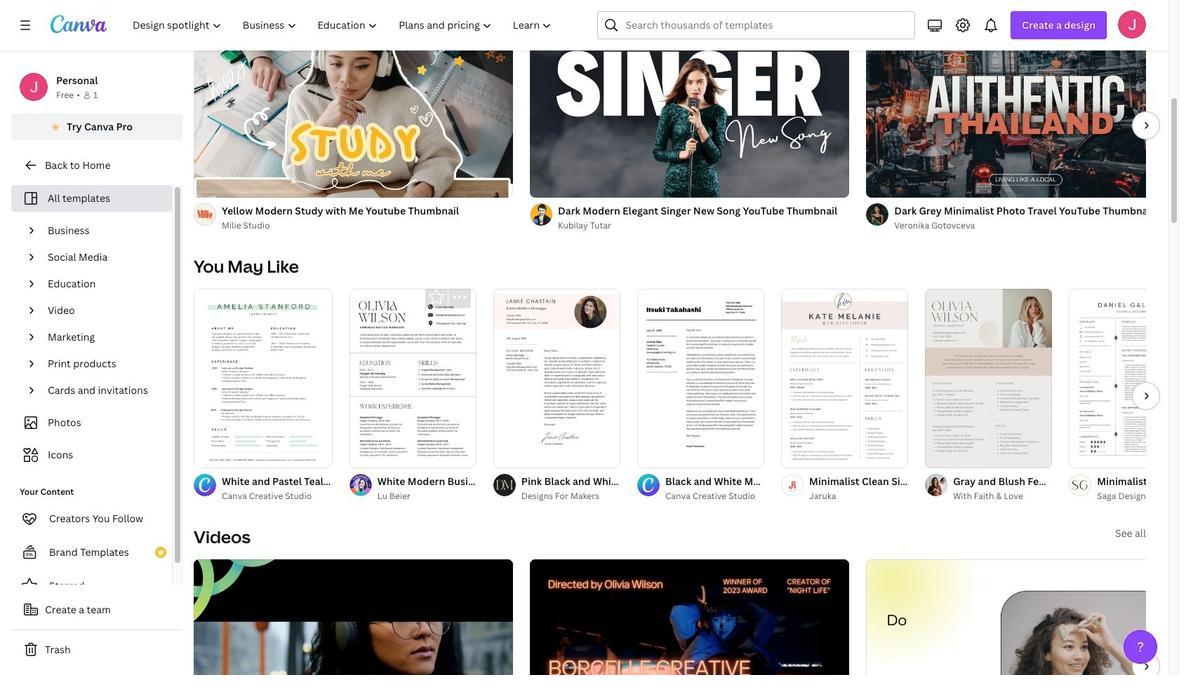 Task type: vqa. For each thing, say whether or not it's contained in the screenshot.
the bottommost list
no



Task type: locate. For each thing, give the bounding box(es) containing it.
dark modern elegant singer new song youtube thumbnail image
[[530, 18, 849, 198]]

minimalist white and grey professional resume image
[[1069, 289, 1179, 469]]

None search field
[[598, 11, 915, 39]]

white modern business administration resume image
[[349, 289, 476, 469]]

pink black and white simple minimalist photo cover letter image
[[493, 289, 620, 469]]



Task type: describe. For each thing, give the bounding box(es) containing it.
Search search field
[[626, 12, 906, 39]]

minimalist clean signature cv resume image
[[781, 289, 908, 469]]

james peterson image
[[1118, 11, 1146, 39]]

white and pastel teal minimalist resume image
[[194, 289, 332, 469]]

dark grey minimalist photo travel youtube thumbnail image
[[866, 18, 1179, 198]]

gray and blush feminine resume image
[[925, 289, 1052, 469]]

black and white modern entry level fresher cover letter image
[[637, 289, 764, 469]]

top level navigation element
[[124, 11, 564, 39]]

yellow modern study with me youtube thumbnail image
[[194, 18, 513, 198]]



